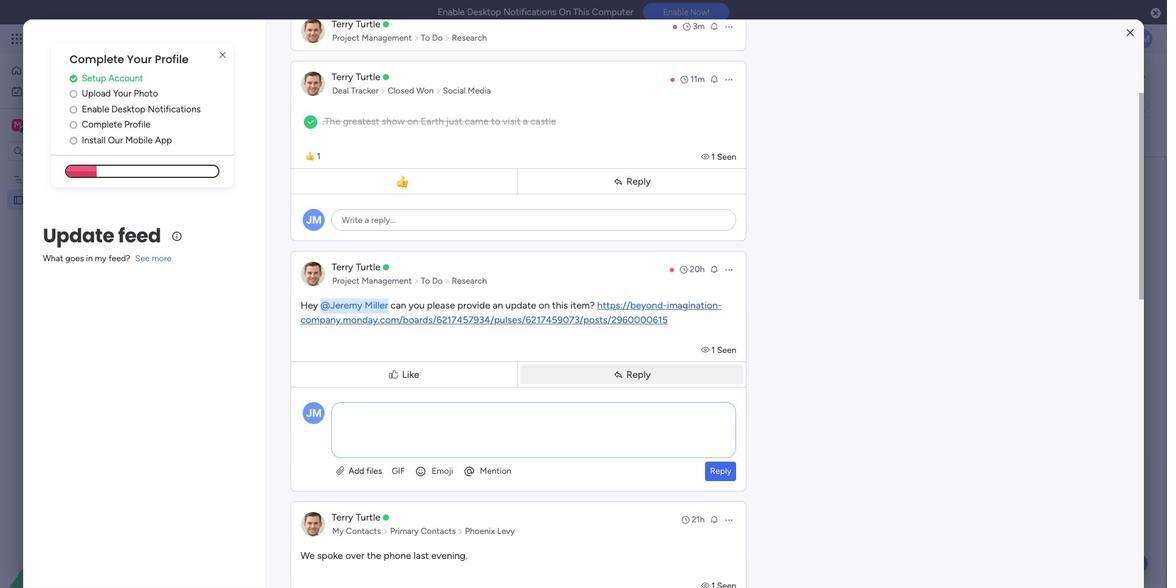 Task type: locate. For each thing, give the bounding box(es) containing it.
2 seen from the top
[[718, 346, 737, 356]]

more
[[152, 254, 172, 264]]

1 horizontal spatial notifications
[[504, 7, 557, 18]]

notifications down upload your photo "link"
[[148, 104, 201, 115]]

on
[[408, 116, 419, 127], [539, 300, 550, 311]]

3 reminder image from the top
[[710, 515, 720, 525]]

complete for complete profile
[[82, 119, 122, 130]]

results button
[[291, 95, 337, 114]]

2 options image from the top
[[725, 75, 734, 85]]

1 vertical spatial research
[[452, 276, 487, 287]]

circle o image for enable
[[70, 105, 77, 114]]

1 do from the top
[[432, 33, 443, 43]]

0 horizontal spatial profile
[[124, 119, 151, 130]]

0 vertical spatial do
[[432, 33, 443, 43]]

0 vertical spatial complete
[[70, 52, 124, 67]]

main for main table
[[241, 99, 259, 109]]

1 project management link from the top
[[331, 32, 414, 44]]

1 vertical spatial on
[[539, 300, 550, 311]]

main right 'workspace' icon
[[28, 119, 49, 131]]

2 to do link from the top
[[419, 276, 445, 288]]

1 vertical spatial complete
[[82, 119, 122, 130]]

castle
[[531, 116, 557, 127]]

0 vertical spatial reply...
[[371, 25, 396, 35]]

1 vertical spatial circle o image
[[70, 136, 77, 145]]

1 vertical spatial do
[[432, 276, 443, 287]]

complete for complete your profile
[[70, 52, 124, 67]]

now
[[651, 477, 667, 488]]

enable inside button
[[664, 7, 689, 17]]

notifications for enable desktop notifications on this computer
[[504, 7, 557, 18]]

computer
[[592, 7, 634, 18]]

an
[[493, 300, 503, 311]]

1 vertical spatial seen
[[718, 346, 737, 356]]

new
[[185, 63, 226, 90], [29, 195, 46, 205]]

main table button
[[232, 95, 291, 114]]

account
[[109, 73, 143, 84]]

notifications left on
[[504, 7, 557, 18]]

0 vertical spatial new form
[[185, 63, 280, 90]]

1 vertical spatial your
[[113, 88, 132, 99]]

1 circle o image from the top
[[70, 90, 77, 99]]

lottie animation image
[[0, 466, 155, 589]]

1 reminder image from the top
[[710, 21, 720, 31]]

circle o image
[[70, 105, 77, 114], [70, 136, 77, 145]]

desktop for enable desktop notifications
[[111, 104, 146, 115]]

project down search in workspace "field"
[[29, 174, 56, 184]]

1 to do from the top
[[421, 33, 443, 43]]

setup
[[82, 73, 106, 84]]

submissions up get
[[649, 452, 728, 470]]

slider arrow image
[[414, 32, 419, 44], [381, 85, 386, 97], [436, 85, 441, 97], [445, 276, 450, 288], [383, 526, 388, 538], [458, 526, 463, 538]]

0 vertical spatial v2 seen image
[[702, 152, 712, 162]]

v2 seen image
[[702, 152, 712, 162], [702, 346, 712, 356], [702, 582, 712, 589]]

main inside 'workspace selection' element
[[28, 119, 49, 131]]

primary contacts
[[390, 527, 456, 537]]

1 to from the top
[[421, 33, 430, 43]]

2 vertical spatial v2 seen image
[[702, 582, 712, 589]]

notifications for enable desktop notifications
[[148, 104, 201, 115]]

help
[[1116, 558, 1138, 570]]

1 vertical spatial write a reply...
[[342, 215, 396, 226]]

0 horizontal spatial desktop
[[111, 104, 146, 115]]

can
[[391, 300, 406, 311]]

2 contacts from the left
[[421, 527, 456, 537]]

3 terry turtle link from the top
[[332, 262, 381, 273]]

1 horizontal spatial desktop
[[467, 7, 502, 18]]

circle o image inside upload your photo "link"
[[70, 90, 77, 99]]

project up @jeremy
[[332, 276, 360, 287]]

circle o image down workspace
[[70, 136, 77, 145]]

1 horizontal spatial form
[[203, 99, 223, 109]]

0 horizontal spatial to
[[491, 116, 501, 127]]

2 terry turtle link from the top
[[332, 71, 381, 83]]

to up you
[[421, 276, 430, 287]]

option
[[0, 168, 155, 171]]

management up closed
[[362, 33, 412, 43]]

slider arrow image up you
[[414, 276, 419, 288]]

management
[[362, 33, 412, 43], [58, 174, 108, 184], [362, 276, 412, 287]]

0 vertical spatial seen
[[718, 152, 737, 162]]

enable for enable now!
[[664, 7, 689, 17]]

2 reply... from the top
[[371, 215, 396, 226]]

reminder image right 3m
[[710, 21, 720, 31]]

0 vertical spatial write a reply...
[[342, 25, 396, 35]]

1 write from the top
[[342, 25, 363, 35]]

1 horizontal spatial see
[[213, 33, 227, 44]]

update feed
[[43, 222, 161, 250]]

work inside option
[[42, 86, 60, 96]]

0 horizontal spatial contacts
[[346, 527, 381, 537]]

complete your profile
[[70, 52, 189, 67]]

project up deal
[[332, 33, 360, 43]]

0 horizontal spatial main
[[28, 119, 49, 131]]

your for photo
[[113, 88, 132, 99]]

do up please
[[432, 276, 443, 287]]

3 terry from the top
[[332, 262, 354, 273]]

submissions right get
[[694, 477, 740, 488]]

miller
[[365, 300, 388, 311]]

0 horizontal spatial form
[[48, 195, 68, 205]]

slider arrow image
[[445, 32, 450, 44], [414, 276, 419, 288]]

desktop
[[467, 7, 502, 18], [111, 104, 146, 115]]

2 write a reply... from the top
[[342, 215, 396, 226]]

your inside upload your photo "link"
[[113, 88, 132, 99]]

2 horizontal spatial form
[[231, 63, 280, 90]]

2 terry from the top
[[332, 71, 354, 83]]

on left this
[[539, 300, 550, 311]]

2 vertical spatial a
[[365, 215, 369, 226]]

1 horizontal spatial slider arrow image
[[445, 32, 450, 44]]

1 vertical spatial slider arrow image
[[414, 276, 419, 288]]

circle o image up workspace
[[70, 105, 77, 114]]

profile
[[155, 52, 189, 67], [124, 119, 151, 130]]

0 vertical spatial submissions
[[649, 452, 728, 470]]

contacts
[[346, 527, 381, 537], [421, 527, 456, 537]]

4 turtle from the top
[[356, 512, 381, 524]]

1 vertical spatial to do link
[[419, 276, 445, 288]]

update
[[43, 222, 114, 250]]

1 vertical spatial a
[[523, 116, 528, 127]]

hey
[[301, 300, 318, 311]]

table
[[261, 99, 281, 109]]

3 turtle from the top
[[356, 262, 381, 273]]

reminder image right the 11m
[[710, 74, 720, 84]]

circle o image inside install our mobile app link
[[70, 136, 77, 145]]

21h link
[[681, 515, 705, 527]]

1 vertical spatial circle o image
[[70, 121, 77, 130]]

phoenix
[[465, 527, 495, 537]]

project management for 3m
[[332, 33, 412, 43]]

slider arrow image up closed won
[[414, 32, 419, 44]]

evening.
[[432, 551, 468, 562]]

management up miller
[[362, 276, 412, 287]]

1 vertical spatial project management link
[[331, 276, 414, 288]]

circle o image inside complete profile link
[[70, 121, 77, 130]]

my down home
[[28, 86, 40, 96]]

management
[[123, 32, 189, 46]]

0 vertical spatial project management link
[[331, 32, 414, 44]]

on right "show"
[[408, 116, 419, 127]]

1 reply... from the top
[[371, 25, 396, 35]]

your up "setup account" link
[[127, 52, 152, 67]]

1 vertical spatial new form
[[29, 195, 68, 205]]

1 vertical spatial form
[[203, 99, 223, 109]]

enable now! button
[[644, 3, 730, 21]]

21h
[[692, 515, 705, 526]]

form inside button
[[203, 99, 223, 109]]

home
[[27, 65, 50, 75]]

to do for 3m
[[421, 33, 443, 43]]

project management link for 20h
[[331, 276, 414, 288]]

won
[[417, 86, 434, 96]]

form up main table
[[231, 63, 280, 90]]

options image for 11m
[[725, 75, 734, 85]]

project management link up tracker at top
[[331, 32, 414, 44]]

complete profile
[[82, 119, 151, 130]]

new right "public board" icon
[[29, 195, 46, 205]]

deal
[[332, 86, 349, 96]]

0 vertical spatial to
[[421, 33, 430, 43]]

0 vertical spatial circle o image
[[70, 105, 77, 114]]

see up dapulse x slim image
[[213, 33, 227, 44]]

research link up social media
[[450, 32, 489, 44]]

submissions
[[649, 452, 728, 470], [694, 477, 740, 488]]

public board image
[[13, 194, 24, 206]]

1 vertical spatial research link
[[450, 276, 489, 288]]

do
[[432, 33, 443, 43], [432, 276, 443, 287]]

2 vertical spatial project
[[332, 276, 360, 287]]

0 vertical spatial research link
[[450, 32, 489, 44]]

https://beyond-imagination- company.monday.com/boards/6217457934/pulses/6217459073/posts/2960000615 link
[[301, 300, 722, 326]]

1 vertical spatial see
[[135, 254, 150, 264]]

1 vertical spatial to
[[421, 276, 430, 287]]

1 horizontal spatial main
[[241, 99, 259, 109]]

to left visit
[[491, 116, 501, 127]]

work down home
[[42, 86, 60, 96]]

feed
[[118, 222, 161, 250]]

2 terry turtle from the top
[[332, 71, 381, 83]]

terry turtle for we spoke over the phone last evening.
[[332, 512, 381, 524]]

2 research from the top
[[452, 276, 487, 287]]

options image right 3m
[[725, 22, 734, 32]]

1 to do link from the top
[[419, 32, 445, 44]]

2 vertical spatial options image
[[725, 516, 734, 526]]

1 vertical spatial my
[[332, 527, 344, 537]]

0 horizontal spatial work
[[42, 86, 60, 96]]

to do link up won
[[419, 32, 445, 44]]

project management up miller
[[332, 276, 412, 287]]

circle o image inside enable desktop notifications link
[[70, 105, 77, 114]]

see
[[213, 33, 227, 44], [135, 254, 150, 264]]

.the
[[323, 116, 341, 127]]

1 research link from the top
[[450, 32, 489, 44]]

slider arrow image left primary
[[383, 526, 388, 538]]

terry for we spoke over the phone last evening.
[[332, 512, 354, 524]]

0 vertical spatial write
[[342, 25, 363, 35]]

terry for .the greatest show on earth just came to visit a castle
[[332, 71, 354, 83]]

see left more
[[135, 254, 150, 264]]

1 horizontal spatial my
[[332, 527, 344, 537]]

4 terry turtle from the top
[[332, 512, 381, 524]]

1 vertical spatial project
[[29, 174, 56, 184]]

dapulse x slim image
[[216, 48, 230, 63]]

circle o image down check circle icon on the left top
[[70, 90, 77, 99]]

select product image
[[11, 33, 23, 45]]

profile up mobile
[[124, 119, 151, 130]]

closed won
[[388, 86, 434, 96]]

2 vertical spatial management
[[362, 276, 412, 287]]

2 vertical spatial project management
[[332, 276, 412, 287]]

1 vertical spatial management
[[58, 174, 108, 184]]

1 horizontal spatial profile
[[155, 52, 189, 67]]

to for 20h
[[421, 276, 430, 287]]

4 terry turtle link from the top
[[332, 512, 381, 524]]

new form right "public board" icon
[[29, 195, 68, 205]]

options image right the 11m
[[725, 75, 734, 85]]

reminder image
[[710, 265, 720, 274]]

options image right 21h
[[725, 516, 734, 526]]

2 turtle from the top
[[356, 71, 381, 83]]

1 terry turtle link from the top
[[332, 18, 381, 30]]

project management up tracker at top
[[332, 33, 412, 43]]

emoji
[[432, 467, 454, 477]]

2 do from the top
[[432, 276, 443, 287]]

my inside option
[[28, 86, 40, 96]]

project management inside list box
[[29, 174, 108, 184]]

to do up won
[[421, 33, 443, 43]]

2 circle o image from the top
[[70, 136, 77, 145]]

1 research from the top
[[452, 33, 487, 43]]

my up spoke on the bottom left of the page
[[332, 527, 344, 537]]

1 vertical spatial options image
[[725, 75, 734, 85]]

0 vertical spatial options image
[[725, 22, 734, 32]]

no
[[629, 452, 646, 470]]

levy
[[497, 527, 515, 537]]

circle o image up search in workspace "field"
[[70, 121, 77, 130]]

profile down management
[[155, 52, 189, 67]]

to do link up please
[[419, 276, 445, 288]]

20h link
[[679, 264, 705, 276]]

m
[[14, 120, 21, 130]]

1
[[317, 151, 321, 162], [712, 152, 715, 162], [712, 346, 715, 356]]

4 terry from the top
[[332, 512, 354, 524]]

0 vertical spatial project management
[[332, 33, 412, 43]]

circle o image
[[70, 90, 77, 99], [70, 121, 77, 130]]

main left table
[[241, 99, 259, 109]]

research up 'provide'
[[452, 276, 487, 287]]

0 vertical spatial my
[[28, 86, 40, 96]]

enable desktop notifications on this computer
[[438, 7, 634, 18]]

new form up the form button
[[185, 63, 280, 90]]

0 vertical spatial profile
[[155, 52, 189, 67]]

came
[[465, 116, 489, 127]]

contacts up evening. in the bottom of the page
[[421, 527, 456, 537]]

options image for 3m
[[725, 22, 734, 32]]

like
[[402, 369, 420, 380]]

0 vertical spatial notifications
[[504, 7, 557, 18]]

to left get
[[669, 477, 677, 488]]

terry turtle
[[332, 18, 381, 30], [332, 71, 381, 83], [332, 262, 381, 273], [332, 512, 381, 524]]

management down search in workspace "field"
[[58, 174, 108, 184]]

greatest
[[343, 116, 380, 127]]

0 vertical spatial desktop
[[467, 7, 502, 18]]

project management link up miller
[[331, 276, 414, 288]]

add
[[349, 467, 365, 477]]

plans
[[229, 33, 249, 44]]

1 vertical spatial v2 seen image
[[702, 346, 712, 356]]

1 vertical spatial main
[[28, 119, 49, 131]]

work
[[98, 32, 120, 46], [42, 86, 60, 96]]

write a reply...
[[342, 25, 396, 35], [342, 215, 396, 226]]

social media
[[443, 86, 491, 96]]

1 vertical spatial profile
[[124, 119, 151, 130]]

options image
[[725, 22, 734, 32], [725, 75, 734, 85], [725, 516, 734, 526]]

remove from favorites image
[[309, 70, 321, 82]]

0 vertical spatial see
[[213, 33, 227, 44]]

research link
[[450, 32, 489, 44], [450, 276, 489, 288]]

work up "complete your profile"
[[98, 32, 120, 46]]

2 circle o image from the top
[[70, 121, 77, 130]]

0 vertical spatial to
[[491, 116, 501, 127]]

to up won
[[421, 33, 430, 43]]

form
[[231, 63, 280, 90], [203, 99, 223, 109], [48, 195, 68, 205]]

main inside "button"
[[241, 99, 259, 109]]

your for profile
[[127, 52, 152, 67]]

2 to do from the top
[[421, 276, 443, 287]]

social media link
[[441, 85, 493, 97]]

do up won
[[432, 33, 443, 43]]

1 contacts from the left
[[346, 527, 381, 537]]

reply button
[[521, 172, 744, 192], [521, 365, 744, 385], [706, 462, 737, 482]]

0 horizontal spatial on
[[408, 116, 419, 127]]

we
[[301, 551, 315, 562]]

form button
[[184, 95, 232, 114]]

workspace selection element
[[12, 118, 102, 134]]

contacts for my contacts
[[346, 527, 381, 537]]

2 to from the top
[[421, 276, 430, 287]]

0 horizontal spatial my
[[28, 86, 40, 96]]

2 write from the top
[[342, 215, 363, 226]]

3 terry turtle from the top
[[332, 262, 381, 273]]

2 project management link from the top
[[331, 276, 414, 288]]

0 vertical spatial to do
[[421, 33, 443, 43]]

0 horizontal spatial new form
[[29, 195, 68, 205]]

1 vertical spatial submissions
[[694, 477, 740, 488]]

1 horizontal spatial contacts
[[421, 527, 456, 537]]

work for monday
[[98, 32, 120, 46]]

main for main workspace
[[28, 119, 49, 131]]

my work option
[[7, 82, 148, 101]]

do for 3m
[[432, 33, 443, 43]]

0 vertical spatial a
[[365, 25, 369, 35]]

1 vertical spatial notifications
[[148, 104, 201, 115]]

0 vertical spatial circle o image
[[70, 90, 77, 99]]

circle o image for complete
[[70, 121, 77, 130]]

project management down search in workspace "field"
[[29, 174, 108, 184]]

1 vertical spatial to
[[669, 477, 677, 488]]

1 vertical spatial to do
[[421, 276, 443, 287]]

your down account
[[113, 88, 132, 99]]

reminder image
[[710, 21, 720, 31], [710, 74, 720, 84], [710, 515, 720, 525]]

terry turtle link for we spoke over the phone last evening.
[[332, 512, 381, 524]]

1 horizontal spatial work
[[98, 32, 120, 46]]

results
[[300, 99, 327, 109]]

feed?
[[109, 254, 130, 264]]

reply
[[627, 175, 651, 187], [627, 369, 651, 380], [711, 467, 732, 477]]

your
[[127, 52, 152, 67], [113, 88, 132, 99]]

1 vertical spatial new
[[29, 195, 46, 205]]

collapse board header image
[[1137, 100, 1147, 109]]

1 vertical spatial project management
[[29, 174, 108, 184]]

turtle for we spoke over the phone last evening.
[[356, 512, 381, 524]]

1 vertical spatial reply...
[[371, 215, 396, 226]]

to do link for 3m
[[419, 32, 445, 44]]

new up the form button
[[185, 63, 226, 90]]

monday
[[54, 32, 96, 46]]

1 options image from the top
[[725, 22, 734, 32]]

form right "public board" icon
[[48, 195, 68, 205]]

0 horizontal spatial enable
[[82, 104, 109, 115]]

research up social media
[[452, 33, 487, 43]]

my for my contacts
[[332, 527, 344, 537]]

2 research link from the top
[[450, 276, 489, 288]]

0 vertical spatial work
[[98, 32, 120, 46]]

reminder image for 3m
[[710, 21, 720, 31]]

jeremy miller image
[[1134, 29, 1153, 49]]

workspace image
[[12, 119, 24, 132]]

0 vertical spatial slider arrow image
[[445, 32, 450, 44]]

my
[[95, 254, 107, 264]]

to do up please
[[421, 276, 443, 287]]

1 vertical spatial reminder image
[[710, 74, 720, 84]]

form down new form field
[[203, 99, 223, 109]]

1 vertical spatial reply
[[627, 369, 651, 380]]

2 reminder image from the top
[[710, 74, 720, 84]]

0 vertical spatial your
[[127, 52, 152, 67]]

slider arrow image up social
[[445, 32, 450, 44]]

complete up setup
[[70, 52, 124, 67]]

to do
[[421, 33, 443, 43], [421, 276, 443, 287]]

our
[[108, 135, 123, 146]]

research link up 'provide'
[[450, 276, 489, 288]]

my contacts link
[[331, 526, 383, 538]]

list box
[[0, 166, 155, 374]]

turtle for hey
[[356, 262, 381, 273]]

3m link
[[682, 21, 705, 33]]

you
[[409, 300, 425, 311]]

reminder image right 21h
[[710, 515, 720, 525]]

complete up install
[[82, 119, 122, 130]]

1 vertical spatial 1 seen
[[712, 346, 737, 356]]

2 vertical spatial reply
[[711, 467, 732, 477]]

1 circle o image from the top
[[70, 105, 77, 114]]

my work
[[28, 86, 60, 96]]

my
[[28, 86, 40, 96], [332, 527, 344, 537]]

contacts up over
[[346, 527, 381, 537]]



Task type: vqa. For each thing, say whether or not it's contained in the screenshot.
middle started
no



Task type: describe. For each thing, give the bounding box(es) containing it.
please
[[427, 300, 455, 311]]

see plans
[[213, 33, 249, 44]]

we spoke over the phone last evening.
[[301, 551, 468, 562]]

like button
[[294, 357, 515, 393]]

project management link for 3m
[[331, 32, 414, 44]]

my work link
[[7, 82, 148, 101]]

help button
[[1106, 554, 1148, 574]]

1 horizontal spatial new form
[[185, 63, 280, 90]]

2 v2 seen image from the top
[[702, 346, 712, 356]]

to for 3m
[[421, 33, 430, 43]]

work for my
[[42, 86, 60, 96]]

provide
[[458, 300, 491, 311]]

0 vertical spatial reply button
[[521, 172, 744, 192]]

desktop for enable desktop notifications on this computer
[[467, 7, 502, 18]]

form
[[630, 477, 648, 488]]

new form inside list box
[[29, 195, 68, 205]]

options image
[[725, 265, 734, 275]]

research for 3m
[[452, 33, 487, 43]]

media
[[468, 86, 491, 96]]

see more link
[[135, 253, 172, 265]]

have
[[595, 452, 625, 470]]

company.monday.com/boards/6217457934/pulses/6217459073/posts/2960000615
[[301, 314, 668, 326]]

contacts for primary contacts
[[421, 527, 456, 537]]

1 terry turtle from the top
[[332, 18, 381, 30]]

mention
[[480, 467, 512, 477]]

just
[[447, 116, 463, 127]]

project inside list box
[[29, 174, 56, 184]]

.the greatest show on earth just came to visit a castle
[[323, 116, 557, 127]]

1 seen from the top
[[718, 152, 737, 162]]

see plans button
[[196, 30, 255, 48]]

over
[[346, 551, 365, 562]]

on
[[559, 7, 571, 18]]

install our mobile app link
[[70, 134, 234, 147]]

share
[[588, 477, 610, 488]]

phone
[[384, 551, 412, 562]]

what
[[43, 254, 63, 264]]

3m
[[693, 21, 705, 32]]

spoke
[[317, 551, 343, 562]]

management for 3m
[[362, 33, 412, 43]]

turtle for .the greatest show on earth just came to visit a castle
[[356, 71, 381, 83]]

add files
[[347, 467, 382, 477]]

project management for 20h
[[332, 276, 412, 287]]

@jeremy
[[321, 300, 363, 311]]

this
[[553, 300, 568, 311]]

show board description image
[[288, 71, 303, 83]]

0 vertical spatial on
[[408, 116, 419, 127]]

tracker
[[351, 86, 379, 96]]

slider arrow image left the phoenix
[[458, 526, 463, 538]]

check circle image
[[70, 74, 77, 83]]

home link
[[7, 61, 148, 80]]

enable for enable desktop notifications on this computer
[[438, 7, 465, 18]]

visit
[[503, 116, 521, 127]]

get
[[679, 477, 692, 488]]

1 write a reply... from the top
[[342, 25, 396, 35]]

mobile
[[125, 135, 153, 146]]

home option
[[7, 61, 148, 80]]

1 inside button
[[317, 151, 321, 162]]

project for 20h
[[332, 276, 360, 287]]

reminder image for 11m
[[710, 74, 720, 84]]

gif button
[[387, 462, 410, 482]]

my for my work
[[28, 86, 40, 96]]

photo
[[134, 88, 158, 99]]

primary
[[390, 527, 419, 537]]

terry turtle for .the greatest show on earth just came to visit a castle
[[332, 71, 381, 83]]

1 vertical spatial reply button
[[521, 365, 744, 385]]

slider arrow image up hey @jeremy miller can you please provide an update on this item?
[[445, 276, 450, 288]]

1 button
[[301, 149, 326, 164]]

hey @jeremy miller can you please provide an update on this item?
[[301, 300, 598, 311]]

2 vertical spatial form
[[48, 195, 68, 205]]

Search in workspace field
[[26, 144, 102, 158]]

research link for 20h
[[450, 276, 489, 288]]

in
[[86, 254, 93, 264]]

show
[[382, 116, 405, 127]]

New Form field
[[182, 63, 283, 90]]

workforms
[[209, 131, 259, 142]]

circle o image for upload
[[70, 90, 77, 99]]

now!
[[691, 7, 710, 17]]

yet...
[[732, 452, 761, 470]]

your
[[612, 477, 628, 488]]

item?
[[571, 300, 595, 311]]

last
[[414, 551, 429, 562]]

install
[[82, 135, 106, 146]]

mention button
[[458, 462, 517, 482]]

enable desktop notifications link
[[70, 103, 234, 116]]

close image
[[1127, 28, 1135, 37]]

my contacts
[[332, 527, 381, 537]]

20h
[[690, 265, 705, 275]]

3 v2 seen image from the top
[[702, 582, 712, 589]]

primary contacts link
[[388, 526, 458, 538]]

2 1 seen from the top
[[712, 346, 737, 356]]

phoenix levy
[[465, 527, 515, 537]]

management for 20h
[[362, 276, 412, 287]]

dapulse attachment image
[[337, 467, 344, 477]]

setup account
[[82, 73, 143, 84]]

enable desktop notifications
[[82, 104, 201, 115]]

project for 3m
[[332, 33, 360, 43]]

2 vertical spatial reply button
[[706, 462, 737, 482]]

this
[[574, 7, 590, 18]]

1 terry from the top
[[332, 18, 354, 30]]

slider arrow image left closed
[[381, 85, 386, 97]]

upload
[[82, 88, 111, 99]]

1 v2 seen image from the top
[[702, 152, 712, 162]]

slider arrow image right won
[[436, 85, 441, 97]]

dapulse close image
[[1152, 7, 1162, 19]]

enable now!
[[664, 7, 710, 17]]

lottie animation element
[[0, 466, 155, 589]]

to do for 20h
[[421, 276, 443, 287]]

0 horizontal spatial slider arrow image
[[414, 276, 419, 288]]

https://beyond-
[[598, 300, 667, 311]]

closed won link
[[386, 85, 436, 97]]

enable for enable desktop notifications
[[82, 104, 109, 115]]

main workspace
[[28, 119, 100, 131]]

closed
[[388, 86, 414, 96]]

do for 20h
[[432, 276, 443, 287]]

1 turtle from the top
[[356, 18, 381, 30]]

0 vertical spatial form
[[231, 63, 280, 90]]

install our mobile app
[[82, 135, 172, 146]]

circle o image for install
[[70, 136, 77, 145]]

3 options image from the top
[[725, 516, 734, 526]]

list box containing project management
[[0, 166, 155, 374]]

research for 20h
[[452, 276, 487, 287]]

upload your photo
[[82, 88, 158, 99]]

you
[[567, 452, 591, 470]]

gif
[[392, 467, 405, 477]]

11m link
[[680, 74, 705, 86]]

terry turtle link for hey
[[332, 262, 381, 273]]

app
[[155, 135, 172, 146]]

1 horizontal spatial to
[[669, 477, 677, 488]]

update
[[506, 300, 537, 311]]

1 1 seen from the top
[[712, 152, 737, 162]]

see inside button
[[213, 33, 227, 44]]

0 vertical spatial reply
[[627, 175, 651, 187]]

terry turtle link for .the greatest show on earth just came to visit a castle
[[332, 71, 381, 83]]

1 horizontal spatial new
[[185, 63, 226, 90]]

files
[[367, 467, 382, 477]]

you have no submissions yet illustration image
[[535, 258, 793, 441]]

0 horizontal spatial new
[[29, 195, 46, 205]]

research link for 3m
[[450, 32, 489, 44]]

terry turtle for hey
[[332, 262, 381, 273]]

to do link for 20h
[[419, 276, 445, 288]]

what goes in my feed? see more
[[43, 254, 172, 264]]

terry for hey
[[332, 262, 354, 273]]

11m
[[691, 74, 705, 85]]

@jeremy miller link
[[321, 297, 388, 314]]

you have no submissions yet...
[[567, 452, 761, 470]]



